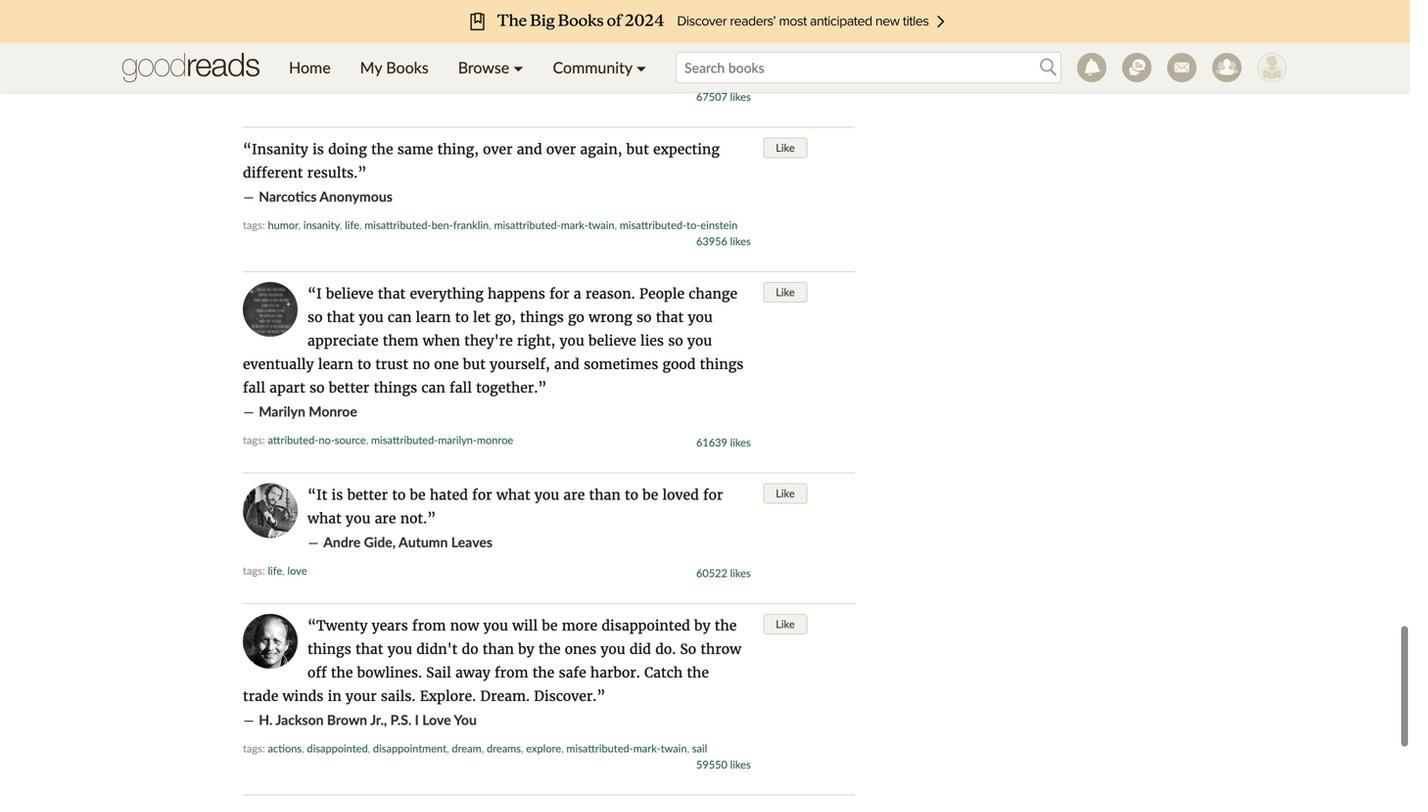 Task type: describe. For each thing, give the bounding box(es) containing it.
sail
[[692, 742, 707, 755]]

but inside "i believe that everything happens for a reason. people change so that you can learn to let go, things go wrong so that you appreciate them when they're right, you believe lies so you eventually learn to trust no one but yourself, and sometimes good things fall apart so better things can fall together." ― marilyn monroe
[[463, 356, 486, 373]]

andré gide image
[[243, 483, 298, 538]]

now
[[450, 617, 479, 635]]

― inside "twenty years from now you will be more disappointed by the things that you didn't do than by the ones you did do. so throw off the bowlines. sail away from the safe harbor. catch the trade winds in your sails. explore. dream. discover." ― h. jackson brown jr., p.s. i love you
[[243, 712, 255, 729]]

2 fall from the left
[[450, 379, 472, 397]]

― inside "insanity is doing the same thing, over and over again, but expecting different results." ― narcotics anonymous
[[243, 188, 255, 206]]

misattributed-ben-franklin link
[[365, 218, 489, 232]]

autumn leaves link
[[399, 534, 493, 550]]

insanity
[[304, 218, 340, 232]]

everything
[[410, 285, 484, 303]]

1 over from the left
[[483, 141, 513, 158]]

0 horizontal spatial for
[[472, 486, 492, 504]]

go
[[568, 309, 585, 326]]

disappointed inside "twenty years from now you will be more disappointed by the things that you didn't do than by the ones you did do. so throw off the bowlines. sail away from the safe harbor. catch the trade winds in your sails. explore. dream. discover." ― h. jackson brown jr., p.s. i love you
[[602, 617, 690, 635]]

63956 likes link
[[696, 235, 751, 248]]

0 horizontal spatial life
[[268, 564, 282, 577]]

0 horizontal spatial can
[[388, 309, 412, 326]]

"insanity
[[243, 141, 308, 158]]

misattributed- inside tags: actions , disappointed , disappointment , dream , dreams , explore , misattributed-mark-twain , sail 59550 likes
[[566, 742, 633, 755]]

my
[[360, 58, 382, 77]]

things up 'right,'
[[520, 309, 564, 326]]

than inside '"it is better to be hated for what you are than to be loved for what you are not." ― andre gide, autumn leaves'
[[589, 486, 621, 504]]

community
[[553, 58, 632, 77]]

autumn
[[399, 534, 448, 550]]

attributed-no-source link
[[268, 433, 366, 447]]

misattributed- left einstein
[[620, 218, 687, 232]]

be inside "twenty years from now you will be more disappointed by the things that you didn't do than by the ones you did do. so throw off the bowlines. sail away from the safe harbor. catch the trade winds in your sails. explore. dream. discover." ― h. jackson brown jr., p.s. i love you
[[542, 617, 558, 635]]

like link for "it is better to be hated for what you are than to be loved for what you are not."
[[763, 483, 808, 504]]

so up monroe
[[310, 379, 325, 397]]

likes for 61639 likes
[[730, 436, 751, 449]]

love link
[[287, 564, 307, 577]]

disappointed inside tags: actions , disappointed , disappointment , dream , dreams , explore , misattributed-mark-twain , sail 59550 likes
[[307, 742, 368, 755]]

books
[[386, 58, 429, 77]]

misattributed- right franklin
[[494, 218, 561, 232]]

right,
[[517, 332, 556, 350]]

2 horizontal spatial for
[[703, 486, 723, 504]]

more
[[562, 617, 598, 635]]

p.s. i love you link
[[390, 712, 477, 728]]

anonymous
[[320, 188, 393, 205]]

explore.
[[420, 688, 476, 705]]

trust
[[375, 356, 409, 373]]

59550 likes link
[[696, 758, 751, 771]]

same
[[397, 141, 433, 158]]

"it is better to be hated for what you are than to be loved for what you are not." ― andre gide, autumn leaves
[[308, 486, 723, 551]]

things down trust
[[374, 379, 417, 397]]

the left ones
[[539, 641, 561, 658]]

menu containing home
[[274, 43, 661, 92]]

tags: for tags: humor , insanity , life , misattributed-ben-franklin , misattributed-mark-twain , misattributed-to-einstein 63956 likes
[[243, 218, 265, 232]]

1 horizontal spatial believe
[[589, 332, 636, 350]]

so up lies
[[637, 309, 652, 326]]

things inside "twenty years from now you will be more disappointed by the things that you didn't do than by the ones you did do. so throw off the bowlines. sail away from the safe harbor. catch the trade winds in your sails. explore. dream. discover." ― h. jackson brown jr., p.s. i love you
[[308, 641, 351, 658]]

"i believe that everything happens for a reason. people change so that you can learn to let go, things go wrong so that you appreciate them when they're right, you believe lies so you eventually learn to trust no one but yourself, and sometimes good things fall apart so better things can fall together." ― marilyn monroe
[[243, 285, 744, 421]]

mark- inside tags: humor , insanity , life , misattributed-ben-franklin , misattributed-mark-twain , misattributed-to-einstein 63956 likes
[[561, 218, 588, 232]]

catch
[[644, 664, 683, 682]]

life inside tags: humor , insanity , life , misattributed-ben-franklin , misattributed-mark-twain , misattributed-to-einstein 63956 likes
[[345, 218, 359, 232]]

misattributed- down 'anonymous'
[[365, 218, 432, 232]]

the up in
[[331, 664, 353, 682]]

home link
[[274, 43, 345, 92]]

will
[[512, 617, 538, 635]]

is for "it
[[332, 486, 343, 504]]

misattributed-marilyn-monroe link
[[371, 433, 513, 447]]

marilyn
[[259, 403, 305, 420]]

community ▾
[[553, 58, 646, 77]]

ones
[[565, 641, 597, 658]]

throw
[[701, 641, 741, 658]]

59550
[[696, 758, 728, 771]]

― inside "i believe that everything happens for a reason. people change so that you can learn to let go, things go wrong so that you appreciate them when they're right, you believe lies so you eventually learn to trust no one but yourself, and sometimes good things fall apart so better things can fall together." ― marilyn monroe
[[243, 403, 255, 421]]

friend requests image
[[1212, 53, 1242, 82]]

apart
[[269, 379, 305, 397]]

like link for tags:
[[763, 138, 808, 158]]

better inside '"it is better to be hated for what you are than to be loved for what you are not." ― andre gide, autumn leaves'
[[347, 486, 388, 504]]

steve
[[259, 57, 293, 74]]

1 vertical spatial from
[[495, 664, 528, 682]]

monroe
[[477, 433, 513, 447]]

2 over from the left
[[546, 141, 576, 158]]

them
[[383, 332, 419, 350]]

60522 likes link
[[696, 567, 751, 580]]

0 vertical spatial what
[[496, 486, 530, 504]]

jobs
[[295, 57, 323, 74]]

1 vertical spatial can
[[422, 379, 445, 397]]

likes inside tags: actions , disappointed , disappointment , dream , dreams , explore , misattributed-mark-twain , sail 59550 likes
[[730, 758, 751, 771]]

actions link
[[268, 742, 302, 755]]

that down people
[[656, 309, 684, 326]]

0 vertical spatial by
[[694, 617, 711, 635]]

explore link
[[526, 742, 561, 755]]

john smith image
[[1258, 53, 1287, 82]]

to left trust
[[357, 356, 371, 373]]

that inside "twenty years from now you will be more disappointed by the things that you didn't do than by the ones you did do. so throw off the bowlines. sail away from the safe harbor. catch the trade winds in your sails. explore. dream. discover." ― h. jackson brown jr., p.s. i love you
[[355, 641, 383, 658]]

eventually
[[243, 356, 314, 373]]

so right lies
[[668, 332, 683, 350]]

things right good
[[700, 356, 744, 373]]

good
[[663, 356, 696, 373]]

likes inside tags: humor , insanity , life , misattributed-ben-franklin , misattributed-mark-twain , misattributed-to-einstein 63956 likes
[[730, 235, 751, 248]]

dream link
[[452, 742, 481, 755]]

0 vertical spatial are
[[564, 486, 585, 504]]

― inside '"it is better to be hated for what you are than to be loved for what you are not." ― andre gide, autumn leaves'
[[308, 534, 319, 551]]

my books
[[360, 58, 429, 77]]

likes for 60522 likes
[[730, 567, 751, 580]]

brown
[[327, 712, 367, 728]]

0 vertical spatial life link
[[345, 218, 359, 232]]

disappointment link
[[373, 742, 447, 755]]

to-
[[687, 218, 701, 232]]

appreciate
[[308, 332, 379, 350]]

attributed-
[[268, 433, 319, 447]]

is for "insanity
[[312, 141, 324, 158]]

dreams
[[487, 742, 521, 755]]

dreams link
[[487, 742, 521, 755]]

but inside "insanity is doing the same thing, over and over again, but expecting different results." ― narcotics anonymous
[[626, 141, 649, 158]]

browse ▾ button
[[443, 43, 538, 92]]

harbor.
[[590, 664, 640, 682]]

― left steve
[[243, 57, 255, 75]]

humor link
[[268, 218, 298, 232]]

disappointed link
[[307, 742, 368, 755]]

60522 likes
[[696, 567, 751, 580]]

discover."
[[534, 688, 606, 705]]

trade
[[243, 688, 278, 705]]

safe
[[559, 664, 586, 682]]

loved
[[663, 486, 699, 504]]

h.
[[259, 712, 273, 728]]

for inside "i believe that everything happens for a reason. people change so that you can learn to let go, things go wrong so that you appreciate them when they're right, you believe lies so you eventually learn to trust no one but yourself, and sometimes good things fall apart so better things can fall together." ― marilyn monroe
[[550, 285, 570, 303]]

0 horizontal spatial from
[[412, 617, 446, 635]]

expecting
[[653, 141, 720, 158]]

jackson
[[276, 712, 324, 728]]



Task type: locate. For each thing, give the bounding box(es) containing it.
but right again,
[[626, 141, 649, 158]]

67507 likes link
[[696, 90, 751, 103]]

go,
[[495, 309, 516, 326]]

from up didn't at the bottom left of page
[[412, 617, 446, 635]]

0 vertical spatial learn
[[416, 309, 451, 326]]

0 vertical spatial can
[[388, 309, 412, 326]]

that up bowlines.
[[355, 641, 383, 658]]

1 vertical spatial mark-
[[633, 742, 661, 755]]

1 horizontal spatial what
[[496, 486, 530, 504]]

sometimes
[[584, 356, 658, 373]]

3 likes from the top
[[730, 436, 751, 449]]

likes right 60522
[[730, 567, 751, 580]]

0 vertical spatial twain
[[588, 218, 615, 232]]

0 horizontal spatial what
[[308, 510, 342, 527]]

from
[[412, 617, 446, 635], [495, 664, 528, 682]]

1 fall from the left
[[243, 379, 265, 397]]

2 likes from the top
[[730, 235, 751, 248]]

twain up the reason.
[[588, 218, 615, 232]]

0 horizontal spatial fall
[[243, 379, 265, 397]]

explore
[[526, 742, 561, 755]]

i believe that everything happens for a reason. people change so that you can learn image
[[243, 282, 298, 354]]

like for "i believe that everything happens for a reason. people change so that you can learn to let go, things go wrong so that you appreciate them when they're right, you believe lies so you eventually learn to trust no one but yourself, and sometimes good things fall apart so better things can fall together."
[[776, 285, 795, 299]]

love
[[422, 712, 451, 728]]

like
[[776, 141, 795, 154], [776, 285, 795, 299], [776, 487, 795, 500], [776, 617, 795, 631]]

0 vertical spatial mark-
[[561, 218, 588, 232]]

0 horizontal spatial but
[[463, 356, 486, 373]]

0 horizontal spatial over
[[483, 141, 513, 158]]

60522
[[696, 567, 728, 580]]

disappointed
[[602, 617, 690, 635], [307, 742, 368, 755]]

when
[[423, 332, 460, 350]]

0 vertical spatial life
[[345, 218, 359, 232]]

"twenty
[[308, 617, 368, 635]]

is right "it at the left
[[332, 486, 343, 504]]

franklin
[[453, 218, 489, 232]]

1 vertical spatial is
[[332, 486, 343, 504]]

no-
[[319, 433, 335, 447]]

than left loved at the bottom of page
[[589, 486, 621, 504]]

you
[[454, 712, 477, 728]]

can up "them"
[[388, 309, 412, 326]]

years
[[372, 617, 408, 635]]

1 horizontal spatial from
[[495, 664, 528, 682]]

by down will
[[518, 641, 534, 658]]

like link for "i believe that everything happens for a reason. people change so that you can learn to let go, things go wrong so that you appreciate them when they're right, you believe lies so you eventually learn to trust no one but yourself, and sometimes good things fall apart so better things can fall together."
[[763, 282, 808, 303]]

over
[[483, 141, 513, 158], [546, 141, 576, 158]]

likes down einstein
[[730, 235, 751, 248]]

1 likes from the top
[[730, 90, 751, 103]]

for left a
[[550, 285, 570, 303]]

0 horizontal spatial life link
[[268, 564, 282, 577]]

0 vertical spatial than
[[589, 486, 621, 504]]

Search for books to add to your shelves search field
[[676, 52, 1062, 83]]

disappointed down brown
[[307, 742, 368, 755]]

1 like from the top
[[776, 141, 795, 154]]

2 ▾ from the left
[[636, 58, 646, 77]]

did
[[630, 641, 651, 658]]

tags: inside tags: actions , disappointed , disappointment , dream , dreams , explore , misattributed-mark-twain , sail 59550 likes
[[243, 742, 265, 755]]

like link
[[763, 138, 808, 158], [763, 282, 808, 303], [763, 483, 808, 504], [763, 614, 808, 635]]

andre
[[323, 534, 361, 550]]

my books link
[[345, 43, 443, 92]]

▾ for browse ▾
[[513, 58, 523, 77]]

1 horizontal spatial learn
[[416, 309, 451, 326]]

1 horizontal spatial life
[[345, 218, 359, 232]]

your
[[346, 688, 377, 705]]

better up gide, at left bottom
[[347, 486, 388, 504]]

like for "it is better to be hated for what you are than to be loved for what you are not."
[[776, 487, 795, 500]]

menu
[[274, 43, 661, 92]]

0 horizontal spatial and
[[517, 141, 542, 158]]

inbox image
[[1167, 53, 1197, 82]]

1 vertical spatial disappointed
[[307, 742, 368, 755]]

twain inside tags: actions , disappointed , disappointment , dream , dreams , explore , misattributed-mark-twain , sail 59550 likes
[[661, 742, 687, 755]]

disappointed up 'did'
[[602, 617, 690, 635]]

1 vertical spatial learn
[[318, 356, 353, 373]]

misattributed- right the explore "link"
[[566, 742, 633, 755]]

than right do
[[483, 641, 514, 658]]

1 vertical spatial life link
[[268, 564, 282, 577]]

61639 likes
[[696, 436, 751, 449]]

and right thing,
[[517, 141, 542, 158]]

0 horizontal spatial believe
[[326, 285, 374, 303]]

marilyn-
[[438, 433, 477, 447]]

1 horizontal spatial are
[[564, 486, 585, 504]]

2 horizontal spatial be
[[643, 486, 658, 504]]

2 like from the top
[[776, 285, 795, 299]]

1 vertical spatial better
[[347, 486, 388, 504]]

1 horizontal spatial over
[[546, 141, 576, 158]]

0 vertical spatial but
[[626, 141, 649, 158]]

to left loved at the bottom of page
[[625, 486, 639, 504]]

be
[[410, 486, 426, 504], [643, 486, 658, 504], [542, 617, 558, 635]]

1 vertical spatial twain
[[661, 742, 687, 755]]

tags: left actions
[[243, 742, 265, 755]]

browse ▾
[[458, 58, 523, 77]]

1 horizontal spatial by
[[694, 617, 711, 635]]

2 tags: from the top
[[243, 433, 265, 447]]

browse
[[458, 58, 509, 77]]

yourself,
[[490, 356, 550, 373]]

"insanity is doing the same thing, over and over again, but expecting different results." ― narcotics anonymous
[[243, 141, 720, 206]]

1 horizontal spatial for
[[550, 285, 570, 303]]

tags: left the humor at the left top
[[243, 218, 265, 232]]

67507 likes
[[696, 90, 751, 103]]

people
[[639, 285, 685, 303]]

reason.
[[585, 285, 635, 303]]

tags: humor , insanity , life , misattributed-ben-franklin , misattributed-mark-twain , misattributed-to-einstein 63956 likes
[[243, 218, 751, 248]]

by up so
[[694, 617, 711, 635]]

0 vertical spatial disappointed
[[602, 617, 690, 635]]

likes right 67507
[[730, 90, 751, 103]]

to up not."
[[392, 486, 406, 504]]

one
[[434, 356, 459, 373]]

hated
[[430, 486, 468, 504]]

▾
[[513, 58, 523, 77], [636, 58, 646, 77]]

better up monroe
[[329, 379, 369, 397]]

happens
[[488, 285, 545, 303]]

― left marilyn
[[243, 403, 255, 421]]

0 horizontal spatial ▾
[[513, 58, 523, 77]]

for right loved at the bottom of page
[[703, 486, 723, 504]]

5 likes from the top
[[730, 758, 751, 771]]

tags: actions , disappointed , disappointment , dream , dreams , explore , misattributed-mark-twain , sail 59550 likes
[[243, 742, 751, 771]]

▾ for community ▾
[[636, 58, 646, 77]]

1 vertical spatial believe
[[589, 332, 636, 350]]

what down "it at the left
[[308, 510, 342, 527]]

my group discussions image
[[1122, 53, 1152, 82]]

fall
[[243, 379, 265, 397], [450, 379, 472, 397]]

source
[[335, 433, 366, 447]]

1 horizontal spatial life link
[[345, 218, 359, 232]]

0 horizontal spatial learn
[[318, 356, 353, 373]]

likes
[[730, 90, 751, 103], [730, 235, 751, 248], [730, 436, 751, 449], [730, 567, 751, 580], [730, 758, 751, 771]]

life link left the love 'link'
[[268, 564, 282, 577]]

i
[[415, 712, 419, 728]]

misattributed-mark-twain link left "sail"
[[566, 742, 687, 755]]

4 likes from the top
[[730, 567, 751, 580]]

that up appreciate
[[327, 309, 355, 326]]

mark- left the sail link
[[633, 742, 661, 755]]

notifications image
[[1077, 53, 1107, 82]]

0 horizontal spatial twain
[[588, 218, 615, 232]]

things down "twenty
[[308, 641, 351, 658]]

doing
[[328, 141, 367, 158]]

over left again,
[[546, 141, 576, 158]]

3 like from the top
[[776, 487, 795, 500]]

mark- inside tags: actions , disappointed , disappointment , dream , dreams , explore , misattributed-mark-twain , sail 59550 likes
[[633, 742, 661, 755]]

can down no
[[422, 379, 445, 397]]

1 horizontal spatial but
[[626, 141, 649, 158]]

than
[[589, 486, 621, 504], [483, 641, 514, 658]]

tags: for tags: actions , disappointed , disappointment , dream , dreams , explore , misattributed-mark-twain , sail 59550 likes
[[243, 742, 265, 755]]

but down 'they're' on the left
[[463, 356, 486, 373]]

0 vertical spatial better
[[329, 379, 369, 397]]

is left doing
[[312, 141, 324, 158]]

but
[[626, 141, 649, 158], [463, 356, 486, 373]]

like for "twenty years from now you will be more disappointed by the things that you didn't do than by the ones you did do. so throw off the bowlines. sail away from the safe harbor. catch the trade winds in your sails. explore. dream. discover."
[[776, 617, 795, 631]]

1 horizontal spatial is
[[332, 486, 343, 504]]

mark- up a
[[561, 218, 588, 232]]

monroe
[[309, 403, 357, 420]]

1 horizontal spatial and
[[554, 356, 580, 373]]

the left same
[[371, 141, 393, 158]]

the
[[371, 141, 393, 158], [715, 617, 737, 635], [539, 641, 561, 658], [331, 664, 353, 682], [532, 664, 555, 682], [687, 664, 709, 682]]

so down "i
[[308, 309, 323, 326]]

2 like link from the top
[[763, 282, 808, 303]]

love
[[287, 564, 307, 577]]

― down different
[[243, 188, 255, 206]]

learn up "when"
[[416, 309, 451, 326]]

mark-
[[561, 218, 588, 232], [633, 742, 661, 755]]

1 horizontal spatial disappointed
[[602, 617, 690, 635]]

narcotics
[[259, 188, 317, 205]]

humor
[[268, 218, 298, 232]]

Search books text field
[[676, 52, 1062, 83]]

be right will
[[542, 617, 558, 635]]

twain inside tags: humor , insanity , life , misattributed-ben-franklin , misattributed-mark-twain , misattributed-to-einstein 63956 likes
[[588, 218, 615, 232]]

,
[[298, 218, 301, 232], [340, 218, 342, 232], [359, 218, 362, 232], [489, 218, 491, 232], [615, 218, 617, 232], [366, 433, 368, 447], [282, 564, 285, 577], [302, 742, 304, 755], [368, 742, 370, 755], [447, 742, 449, 755], [481, 742, 484, 755], [521, 742, 523, 755], [561, 742, 564, 755], [687, 742, 689, 755]]

different
[[243, 164, 303, 182]]

misattributed- right source
[[371, 433, 438, 447]]

― steve jobs
[[243, 57, 323, 75]]

4 tags: from the top
[[243, 742, 265, 755]]

1 horizontal spatial twain
[[661, 742, 687, 755]]

tags: left attributed-
[[243, 433, 265, 447]]

learn down appreciate
[[318, 356, 353, 373]]

likes right "61639"
[[730, 436, 751, 449]]

misattributed-mark-twain link up a
[[494, 218, 615, 232]]

0 horizontal spatial mark-
[[561, 218, 588, 232]]

▾ inside dropdown button
[[636, 58, 646, 77]]

1 vertical spatial but
[[463, 356, 486, 373]]

to left let at the top left of the page
[[455, 309, 469, 326]]

1 horizontal spatial can
[[422, 379, 445, 397]]

61639 likes link
[[696, 436, 751, 449]]

▾ right community at the left
[[636, 58, 646, 77]]

sail link
[[692, 742, 707, 755]]

sail
[[426, 664, 451, 682]]

1 horizontal spatial ▾
[[636, 58, 646, 77]]

be left loved at the bottom of page
[[643, 486, 658, 504]]

is
[[312, 141, 324, 158], [332, 486, 343, 504]]

let
[[473, 309, 491, 326]]

0 horizontal spatial than
[[483, 641, 514, 658]]

believe right "i
[[326, 285, 374, 303]]

the inside "insanity is doing the same thing, over and over again, but expecting different results." ― narcotics anonymous
[[371, 141, 393, 158]]

jr.,
[[370, 712, 387, 728]]

and down 'right,'
[[554, 356, 580, 373]]

tags: for tags: attributed-no-source , misattributed-marilyn-monroe
[[243, 433, 265, 447]]

actions
[[268, 742, 302, 755]]

0 horizontal spatial by
[[518, 641, 534, 658]]

▾ inside 'popup button'
[[513, 58, 523, 77]]

the down so
[[687, 664, 709, 682]]

1 horizontal spatial fall
[[450, 379, 472, 397]]

disappointment
[[373, 742, 447, 755]]

lies
[[640, 332, 664, 350]]

is inside '"it is better to be hated for what you are than to be loved for what you are not." ― andre gide, autumn leaves'
[[332, 486, 343, 504]]

― left andre
[[308, 534, 319, 551]]

thing,
[[437, 141, 479, 158]]

the up "throw"
[[715, 617, 737, 635]]

p.s.
[[390, 712, 412, 728]]

0 horizontal spatial is
[[312, 141, 324, 158]]

better inside "i believe that everything happens for a reason. people change so that you can learn to let go, things go wrong so that you appreciate them when they're right, you believe lies so you eventually learn to trust no one but yourself, and sometimes good things fall apart so better things can fall together." ― marilyn monroe
[[329, 379, 369, 397]]

3 like link from the top
[[763, 483, 808, 504]]

4 like from the top
[[776, 617, 795, 631]]

tags: for tags: life , love
[[243, 564, 265, 577]]

0 horizontal spatial be
[[410, 486, 426, 504]]

1 vertical spatial than
[[483, 641, 514, 658]]

1 vertical spatial and
[[554, 356, 580, 373]]

life down 'anonymous'
[[345, 218, 359, 232]]

twain
[[588, 218, 615, 232], [661, 742, 687, 755]]

61639
[[696, 436, 728, 449]]

home
[[289, 58, 331, 77]]

1 vertical spatial what
[[308, 510, 342, 527]]

1 horizontal spatial than
[[589, 486, 621, 504]]

"twenty years from now you will be more disappointed by the things that you didn't do than by the ones you did do. so throw off the bowlines. sail away from the safe harbor. catch the trade winds in your sails. explore. dream. discover." ― h. jackson brown jr., p.s. i love you
[[243, 617, 741, 729]]

by
[[694, 617, 711, 635], [518, 641, 534, 658]]

1 vertical spatial misattributed-mark-twain link
[[566, 742, 687, 755]]

what down monroe
[[496, 486, 530, 504]]

▾ right "browse"
[[513, 58, 523, 77]]

what
[[496, 486, 530, 504], [308, 510, 342, 527]]

0 horizontal spatial disappointed
[[307, 742, 368, 755]]

0 horizontal spatial are
[[375, 510, 396, 527]]

1 ▾ from the left
[[513, 58, 523, 77]]

is inside "insanity is doing the same thing, over and over again, but expecting different results." ― narcotics anonymous
[[312, 141, 324, 158]]

0 vertical spatial and
[[517, 141, 542, 158]]

1 vertical spatial life
[[268, 564, 282, 577]]

believe down wrong
[[589, 332, 636, 350]]

0 vertical spatial from
[[412, 617, 446, 635]]

that up "them"
[[378, 285, 406, 303]]

twain left the sail link
[[661, 742, 687, 755]]

dream
[[452, 742, 481, 755]]

0 vertical spatial believe
[[326, 285, 374, 303]]

life left the love 'link'
[[268, 564, 282, 577]]

and inside "i believe that everything happens for a reason. people change so that you can learn to let go, things go wrong so that you appreciate them when they're right, you believe lies so you eventually learn to trust no one but yourself, and sometimes good things fall apart so better things can fall together." ― marilyn monroe
[[554, 356, 580, 373]]

0 vertical spatial misattributed-mark-twain link
[[494, 218, 615, 232]]

likes for 67507 likes
[[730, 90, 751, 103]]

be up not."
[[410, 486, 426, 504]]

you
[[359, 309, 384, 326], [688, 309, 713, 326], [560, 332, 584, 350], [687, 332, 712, 350], [535, 486, 559, 504], [346, 510, 371, 527], [483, 617, 508, 635], [388, 641, 412, 658], [601, 641, 626, 658]]

1 horizontal spatial be
[[542, 617, 558, 635]]

for right 'hated'
[[472, 486, 492, 504]]

3 tags: from the top
[[243, 564, 265, 577]]

4 like link from the top
[[763, 614, 808, 635]]

fall left apart at left top
[[243, 379, 265, 397]]

off
[[308, 664, 327, 682]]

tags: left the love 'link'
[[243, 564, 265, 577]]

tags:
[[243, 218, 265, 232], [243, 433, 265, 447], [243, 564, 265, 577], [243, 742, 265, 755]]

1 tags: from the top
[[243, 218, 265, 232]]

1 vertical spatial by
[[518, 641, 534, 658]]

like for tags:
[[776, 141, 795, 154]]

the left safe
[[532, 664, 555, 682]]

likes right 59550
[[730, 758, 751, 771]]

life link down 'anonymous'
[[345, 218, 359, 232]]

1 horizontal spatial mark-
[[633, 742, 661, 755]]

change
[[689, 285, 738, 303]]

than inside "twenty years from now you will be more disappointed by the things that you didn't do than by the ones you did do. so throw off the bowlines. sail away from the safe harbor. catch the trade winds in your sails. explore. dream. discover." ― h. jackson brown jr., p.s. i love you
[[483, 641, 514, 658]]

so
[[680, 641, 696, 658]]

tags: life , love
[[243, 564, 307, 577]]

better
[[329, 379, 369, 397], [347, 486, 388, 504]]

0 vertical spatial is
[[312, 141, 324, 158]]

tags: inside tags: humor , insanity , life , misattributed-ben-franklin , misattributed-mark-twain , misattributed-to-einstein 63956 likes
[[243, 218, 265, 232]]

h. jackson brown jr. image
[[243, 614, 298, 683]]

over right thing,
[[483, 141, 513, 158]]

from up dream.
[[495, 664, 528, 682]]

fall down one
[[450, 379, 472, 397]]

1 like link from the top
[[763, 138, 808, 158]]

no
[[413, 356, 430, 373]]

like link for "twenty years from now you will be more disappointed by the things that you didn't do than by the ones you did do. so throw off the bowlines. sail away from the safe harbor. catch the trade winds in your sails. explore. dream. discover."
[[763, 614, 808, 635]]

are
[[564, 486, 585, 504], [375, 510, 396, 527]]

and inside "insanity is doing the same thing, over and over again, but expecting different results." ― narcotics anonymous
[[517, 141, 542, 158]]

1 vertical spatial are
[[375, 510, 396, 527]]

― left h.
[[243, 712, 255, 729]]

wrong
[[589, 309, 633, 326]]



Task type: vqa. For each thing, say whether or not it's contained in the screenshot.
Disappointed
yes



